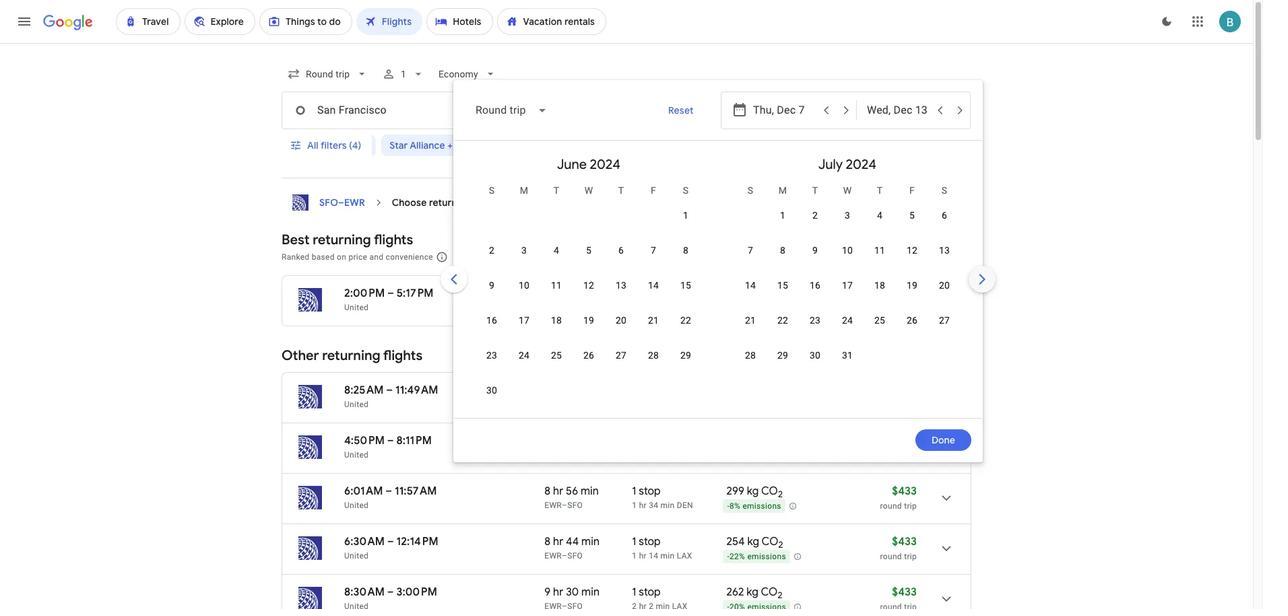 Task type: describe. For each thing, give the bounding box(es) containing it.
kg co button
[[723, 287, 797, 316]]

star alliance +2 button
[[382, 129, 481, 162]]

1 horizontal spatial 5 button
[[896, 209, 928, 241]]

m for july 2024
[[779, 185, 787, 196]]

ranked based on price and convenience
[[282, 253, 433, 262]]

sun, jul 7 element
[[748, 244, 753, 257]]

14 for sun, jul 14 element
[[745, 280, 756, 291]]

may
[[754, 253, 770, 262]]

sat, jul 27 element
[[939, 314, 950, 327]]

leaves newark liberty international airport at 4:50 pm on wednesday, december 13 and arrives at san francisco international airport at 8:11 pm on wednesday, december 13. element
[[344, 435, 432, 448]]

– for 11:49 am
[[386, 384, 393, 398]]

$433 for 254
[[892, 536, 917, 549]]

leaves newark liberty international airport at 2:00 pm on wednesday, december 13 and arrives at san francisco international airport at 5:17 pm on wednesday, december 13. element
[[344, 287, 434, 301]]

nonstop
[[632, 287, 674, 301]]

wed, jul 17 element
[[842, 279, 853, 292]]

2 bags button
[[589, 135, 650, 156]]

25 button inside the "june 2024" row group
[[540, 349, 573, 381]]

all
[[307, 139, 319, 152]]

leaves newark liberty international airport at 8:25 am on wednesday, december 13 and arrives at san francisco international airport at 11:49 am on wednesday, december 13. element
[[344, 384, 438, 398]]

change appearance image
[[1151, 5, 1183, 38]]

0 vertical spatial 4 button
[[864, 209, 896, 241]]

16 for 'sun, jun 16' element at bottom
[[486, 315, 497, 326]]

22%
[[730, 553, 745, 562]]

6:30 am – 12:14 pm united
[[344, 536, 438, 561]]

2 bags
[[597, 139, 627, 152]]

thu, jul 4 element
[[877, 209, 883, 222]]

convenience
[[386, 253, 433, 262]]

1 vertical spatial 9 button
[[476, 279, 508, 311]]

mon, jun 3 element
[[521, 244, 527, 257]]

4 for thu, jul 4 element
[[877, 210, 883, 221]]

june
[[557, 156, 587, 173]]

0 vertical spatial 20 button
[[928, 279, 961, 311]]

34
[[649, 501, 658, 511]]

tue, jul 2 element
[[813, 209, 818, 222]]

4 for tue, jun 4 element
[[554, 245, 559, 256]]

done button
[[916, 424, 972, 457]]

wed, jul 24 element
[[842, 314, 853, 327]]

row containing 23
[[476, 343, 702, 381]]

Arrival time: 11:57 AM. text field
[[395, 485, 437, 499]]

done
[[932, 435, 955, 447]]

254 kg co 2
[[727, 536, 783, 551]]

6 button inside july 2024 row group
[[928, 209, 961, 241]]

1 vertical spatial 30 button
[[476, 384, 508, 416]]

Arrival time: 8:11 PM. text field
[[396, 435, 432, 448]]

23 button inside july 2024 row group
[[799, 314, 831, 346]]

3 for mon, jun 3 element
[[521, 245, 527, 256]]

0 vertical spatial 9 button
[[799, 244, 831, 276]]

2:00 pm
[[344, 287, 385, 301]]

23 for the tue, jul 23 element
[[810, 315, 821, 326]]

duration
[[912, 139, 951, 152]]

total duration 8 hr 56 min. element
[[545, 485, 632, 501]]

Return text field
[[867, 92, 929, 129]]

row containing 16
[[476, 308, 702, 346]]

2024 for july 2024
[[846, 156, 877, 173]]

18 for tue, jun 18 element
[[551, 315, 562, 326]]

returning for other
[[322, 348, 380, 365]]

min for 8 hr 56 min ewr – sfo
[[581, 485, 599, 499]]

price
[[663, 139, 686, 152]]

sfo for 12:14 pm
[[567, 552, 583, 561]]

other returning flights
[[282, 348, 423, 365]]

row containing 9
[[476, 273, 702, 311]]

sort
[[915, 251, 934, 263]]

stop for 1 stop 1 hr 14 min lax
[[639, 536, 661, 549]]

all filters (4) button
[[282, 129, 372, 162]]

8%
[[730, 502, 741, 512]]

2 stops or fewer, stops, selected image
[[273, 129, 376, 162]]

mon, jul 15 element
[[778, 279, 788, 292]]

1 21 button from the left
[[637, 314, 670, 346]]

1 horizontal spatial 12 button
[[896, 244, 928, 276]]

all filters (4)
[[307, 139, 361, 152]]

29 for sat, jun 29 element in the bottom right of the page
[[680, 350, 691, 361]]

leaves newark liberty international airport at 6:01 am on wednesday, december 13 and arrives at san francisco international airport at 11:57 am on wednesday, december 13. element
[[344, 485, 437, 499]]

kg inside popup button
[[748, 287, 760, 301]]

1 7 button from the left
[[637, 244, 670, 276]]

– for ewr
[[338, 197, 344, 209]]

flight details. leaves newark liberty international airport at 8:30 am on wednesday, december 13 and arrives at san francisco international airport at 3:00 pm on wednesday, december 13. image
[[930, 583, 963, 610]]

27 for thu, jun 27 element
[[616, 350, 627, 361]]

3:00 pm
[[397, 586, 437, 600]]

Departure time: 4:50 PM. text field
[[344, 435, 385, 448]]

leaves newark liberty international airport at 8:30 am on wednesday, december 13 and arrives at san francisco international airport at 3:00 pm on wednesday, december 13. element
[[344, 586, 437, 600]]

wed, jul 31 element
[[842, 349, 853, 362]]

stop for 1 stop
[[639, 586, 661, 600]]

thu, jun 27 element
[[616, 349, 627, 362]]

2 s from the left
[[683, 185, 689, 196]]

charges
[[670, 253, 700, 262]]

2 inside 254 kg co 2
[[779, 540, 783, 551]]

1 horizontal spatial 17 button
[[831, 279, 864, 311]]

best returning flights
[[282, 232, 413, 249]]

2 inside popup button
[[597, 139, 603, 152]]

6:01 am – 11:57 am united
[[344, 485, 437, 511]]

17 for the right the 17 button
[[842, 280, 853, 291]]

filters
[[321, 139, 347, 152]]

1 horizontal spatial 16 button
[[799, 279, 831, 311]]

total duration 9 hr 30 min. element
[[545, 586, 632, 602]]

co inside popup button
[[763, 287, 780, 301]]

adult.
[[613, 253, 634, 262]]

main content containing best returning flights
[[282, 189, 972, 610]]

0 horizontal spatial 27 button
[[605, 349, 637, 381]]

price button
[[655, 135, 709, 156]]

round for 254
[[880, 553, 902, 562]]

16 for the tue, jul 16 element on the right top of page
[[810, 280, 821, 291]]

433 us dollars text field for 299
[[892, 485, 917, 499]]

1 423 us dollars text field from the top
[[892, 287, 917, 301]]

17 for the left the 17 button
[[519, 315, 530, 326]]

sort by:
[[915, 251, 950, 263]]

0 vertical spatial ewr
[[344, 197, 365, 209]]

mon, jul 1 element
[[780, 209, 786, 222]]

5 for wed, jun 5 element
[[586, 245, 592, 256]]

wed, jul 3 element
[[845, 209, 850, 222]]

14 inside 1 stop 1 hr 14 min lax
[[649, 552, 658, 561]]

stop for 1 stop 1 hr 34 min den
[[639, 485, 661, 499]]

2 7 button from the left
[[734, 244, 767, 276]]

23 for the sun, jun 23 element
[[486, 350, 497, 361]]

row containing 14
[[734, 273, 961, 311]]

17 inside main content
[[566, 287, 576, 301]]

min for 8 hr 44 min ewr – sfo
[[582, 536, 600, 549]]

31
[[842, 350, 853, 361]]

sun, jun 30 element
[[486, 384, 497, 398]]

262 kg co 2
[[727, 586, 783, 602]]

0 vertical spatial 27 button
[[928, 314, 961, 346]]

united for 6:30 am
[[344, 552, 369, 561]]

Departure time: 2:00 PM. text field
[[344, 287, 385, 301]]

254
[[727, 536, 745, 549]]

sat, jun 8 element
[[683, 244, 689, 257]]

connecting airports button
[[777, 135, 899, 156]]

airports
[[840, 139, 876, 152]]

0 horizontal spatial 11 button
[[540, 279, 573, 311]]

on
[[337, 253, 346, 262]]

ewr for 11:57 am
[[545, 501, 562, 511]]

19 for fri, jul 19 element
[[907, 280, 918, 291]]

0 horizontal spatial 24 button
[[508, 349, 540, 381]]

1 horizontal spatial 24 button
[[831, 314, 864, 346]]

min inside "1 stop 1 hr 34 min den"
[[661, 501, 675, 511]]

2 t from the left
[[618, 185, 624, 196]]

ewr for 12:14 pm
[[545, 552, 562, 561]]

fri, jun 28 element
[[648, 349, 659, 362]]

6:30 am
[[344, 536, 385, 549]]

299
[[727, 485, 744, 499]]

1 stop 1 hr 34 min den
[[632, 485, 693, 511]]

11 for thu, jul 11 element
[[875, 245, 885, 256]]

8:25 am – 11:49 am united
[[344, 384, 438, 410]]

0 horizontal spatial 16 button
[[476, 314, 508, 346]]

emissions for 8 hr 56 min
[[743, 502, 781, 512]]

2 left wed, jul 3 element
[[813, 210, 818, 221]]

sfo for 11:57 am
[[567, 501, 583, 511]]

mon, jun 17 element
[[519, 314, 530, 327]]

1 vertical spatial 19 button
[[573, 314, 605, 346]]

emissions inside popup button
[[517, 139, 561, 152]]

based
[[312, 253, 335, 262]]

26 for fri, jul 26 element on the right of the page
[[907, 315, 918, 326]]

best
[[282, 232, 310, 249]]

1 inside popup button
[[401, 69, 407, 80]]

5:17 pm
[[397, 287, 434, 301]]

times button
[[714, 135, 772, 156]]

1 8 button from the left
[[670, 244, 702, 276]]

sat, jul 20 element
[[939, 279, 950, 292]]

8 hr 44 min ewr – sfo
[[545, 536, 600, 561]]

to
[[460, 197, 469, 209]]

19 for wed, jun 19 element
[[583, 315, 594, 326]]

star alliance +2
[[390, 139, 458, 152]]

21 for fri, jun 21 element
[[648, 315, 659, 326]]

433 us dollars text field for 254
[[892, 536, 917, 549]]

hr for 6 hr 17 min
[[553, 287, 564, 301]]

3 $433 from the top
[[892, 586, 917, 600]]

26 for wed, jun 26 element
[[583, 350, 594, 361]]

20 for sat, jul 20 "element"
[[939, 280, 950, 291]]

w for june
[[585, 185, 593, 196]]

sun, jun 16 element
[[486, 314, 497, 327]]

15 for mon, jul 15 element
[[778, 280, 788, 291]]

layover (1 of 1) is a 1 hr 14 min layover at los angeles international airport in los angeles. element
[[632, 551, 720, 562]]

– for 11:57 am
[[386, 485, 392, 499]]

0 vertical spatial 30 button
[[799, 349, 831, 381]]

1 stop
[[632, 586, 661, 600]]

27 for sat, jul 27 element
[[939, 315, 950, 326]]

bag fees button
[[719, 253, 751, 262]]

24 for wed, jul 24 element
[[842, 315, 853, 326]]

8 inside the 8 hr 56 min ewr – sfo
[[545, 485, 551, 499]]

– inside the 8 hr 56 min ewr – sfo
[[562, 501, 567, 511]]

flights for other returning flights
[[383, 348, 423, 365]]

1 29 button from the left
[[670, 349, 702, 381]]

kg for 299
[[747, 485, 759, 499]]

w for july
[[843, 185, 852, 196]]

4:50 pm – 8:11 pm united
[[344, 435, 432, 460]]

6 for 6 hr 17 min
[[545, 287, 551, 301]]

9 for 9 hr 30 min
[[545, 586, 551, 600]]

1 vertical spatial 26 button
[[573, 349, 605, 381]]

299 kg co 2
[[727, 485, 783, 501]]

8:30 am – 3:00 pm
[[344, 586, 437, 600]]

times
[[722, 139, 749, 152]]

wed, jul 10 element
[[842, 244, 853, 257]]

thu, jul 11 element
[[875, 244, 885, 257]]

1 stop 1 hr 14 min lax
[[632, 536, 692, 561]]

1 stop flight. element for 9 hr 30 min
[[632, 586, 661, 602]]

by:
[[936, 251, 950, 263]]

12:14 pm
[[397, 536, 438, 549]]

mon, jul 8 element
[[780, 244, 786, 257]]

0 vertical spatial 11 button
[[864, 244, 896, 276]]

2 14 button from the left
[[734, 279, 767, 311]]

mon, jun 10 element
[[519, 279, 530, 292]]

total duration 8 hr 44 min. element
[[545, 536, 632, 551]]

san
[[471, 197, 488, 209]]

31 button
[[831, 349, 864, 381]]

Departure time: 8:30 AM. text field
[[344, 586, 385, 600]]

row containing 2
[[476, 238, 702, 276]]

1 t from the left
[[554, 185, 559, 196]]

fri, jul 19 element
[[907, 279, 918, 292]]

departure text field for return text box on the top right of page
[[753, 92, 815, 129]]

loading results progress bar
[[0, 43, 1253, 46]]

thu, jun 13 element
[[616, 279, 627, 292]]

tue, jun 18 element
[[551, 314, 562, 327]]

sat, jul 13 element
[[939, 244, 950, 257]]

thu, jun 6 element
[[619, 244, 624, 257]]

2 right prices
[[489, 245, 495, 256]]

$433 round trip for 254
[[880, 536, 917, 562]]

alliance
[[410, 139, 445, 152]]

2 423 us dollars text field from the top
[[892, 435, 917, 448]]

2 15 button from the left
[[767, 279, 799, 311]]

25 button inside july 2024 row group
[[864, 314, 896, 346]]

$433 for 299
[[892, 485, 917, 499]]

1 button
[[377, 58, 431, 90]]

1 horizontal spatial 19 button
[[896, 279, 928, 311]]

9 for sun, jun 9 element
[[489, 280, 495, 291]]

Departure time: 8:25 AM. text field
[[344, 384, 384, 398]]

m for june 2024
[[520, 185, 528, 196]]

row containing 1
[[767, 197, 961, 241]]

- for 299
[[727, 502, 730, 512]]

Return text field
[[867, 92, 929, 129]]

required
[[511, 253, 543, 262]]

fri, jun 7 element
[[651, 244, 656, 257]]

0 horizontal spatial 4 button
[[540, 244, 573, 276]]

– for 3:00 pm
[[387, 586, 394, 600]]

0 horizontal spatial 17 button
[[508, 314, 540, 346]]

june 2024
[[557, 156, 621, 173]]

6 for thu, jun 6 element
[[619, 245, 624, 256]]

21 for sun, jul 21 element on the right
[[745, 315, 756, 326]]

passenger
[[796, 253, 836, 262]]

-22% emissions
[[727, 553, 786, 562]]

6:01 am
[[344, 485, 383, 499]]

5 for fri, jul 5 element at the right
[[910, 210, 915, 221]]

30 inside main content
[[566, 586, 579, 600]]

0 horizontal spatial 5 button
[[573, 244, 605, 276]]

9 hr 30 min
[[545, 586, 600, 600]]

sfo – ewr
[[319, 197, 365, 209]]

sat, jun 15 element
[[680, 279, 691, 292]]

include
[[482, 253, 509, 262]]

min for 9 hr 30 min
[[582, 586, 600, 600]]

sun, jul 21 element
[[745, 314, 756, 327]]

1 horizontal spatial 18 button
[[864, 279, 896, 311]]

min for 6 hr 17 min
[[579, 287, 597, 301]]

thu, jul 18 element
[[875, 279, 885, 292]]

hr inside "1 stop 1 hr 34 min den"
[[639, 501, 647, 511]]

4:50 pm
[[344, 435, 385, 448]]

23 button inside the "june 2024" row group
[[476, 349, 508, 381]]

$433 round trip for 299
[[880, 485, 917, 511]]

3 s from the left
[[748, 185, 753, 196]]

flights for best returning flights
[[374, 232, 413, 249]]

2 fees from the left
[[735, 253, 751, 262]]

22 for mon, jul 22 element
[[778, 315, 788, 326]]

sun, jul 28 element
[[745, 349, 756, 362]]

2 28 button from the left
[[734, 349, 767, 381]]

0 vertical spatial 10 button
[[831, 244, 864, 276]]

june 2024 row group
[[460, 146, 718, 416]]

flight details. leaves newark liberty international airport at 6:30 am on wednesday, december 13 and arrives at san francisco international airport at 12:14 pm on wednesday, december 13. image
[[930, 533, 963, 565]]

bags
[[605, 139, 627, 152]]

1 inside the "june 2024" row group
[[683, 210, 689, 221]]

11:57 am
[[395, 485, 437, 499]]

1 vertical spatial 12 button
[[573, 279, 605, 311]]

den
[[677, 501, 693, 511]]

connecting
[[785, 139, 838, 152]]

tue, jul 16 element
[[810, 279, 821, 292]]

hr inside 1 stop 1 hr 14 min lax
[[639, 552, 647, 561]]

1 horizontal spatial 2 button
[[799, 209, 831, 241]]

sun, jun 2 element
[[489, 244, 495, 257]]

0 vertical spatial sfo
[[319, 197, 338, 209]]

flight details. leaves newark liberty international airport at 6:01 am on wednesday, december 13 and arrives at san francisco international airport at 11:57 am on wednesday, december 13. image
[[930, 482, 963, 515]]



Task type: vqa. For each thing, say whether or not it's contained in the screenshot.


Task type: locate. For each thing, give the bounding box(es) containing it.
4 button up thu, jul 11 element
[[864, 209, 896, 241]]

flight details. leaves newark liberty international airport at 4:50 pm on wednesday, december 13 and arrives at san francisco international airport at 8:11 pm on wednesday, december 13. image
[[930, 432, 963, 464]]

16 inside the "june 2024" row group
[[486, 315, 497, 326]]

– inside 2:00 pm – 5:17 pm united
[[387, 287, 394, 301]]

returning
[[313, 232, 371, 249], [322, 348, 380, 365]]

co for 262
[[761, 586, 778, 600]]

fri, jul 12 element
[[907, 244, 918, 257]]

14 button up sun, jul 21 element on the right
[[734, 279, 767, 311]]

trip left 'flight details. leaves newark liberty international airport at 6:30 am on wednesday, december 13 and arrives at san francisco international airport at 12:14 pm on wednesday, december 13.' image
[[904, 553, 917, 562]]

3 stop from the top
[[639, 586, 661, 600]]

price
[[349, 253, 367, 262]]

18 button up thu, jul 25 element
[[864, 279, 896, 311]]

min left "lax" at the bottom right
[[661, 552, 675, 561]]

kg inside "299 kg co 2"
[[747, 485, 759, 499]]

round left 'flight details. leaves newark liberty international airport at 6:30 am on wednesday, december 13 and arrives at san francisco international airport at 12:14 pm on wednesday, december 13.' image
[[880, 553, 902, 562]]

1 horizontal spatial 27
[[939, 315, 950, 326]]

0 vertical spatial 25 button
[[864, 314, 896, 346]]

1 horizontal spatial 26 button
[[896, 314, 928, 346]]

2 inside 262 kg co 2
[[778, 590, 783, 602]]

1 button
[[670, 209, 702, 241], [767, 209, 799, 241]]

united inside 6:01 am – 11:57 am united
[[344, 501, 369, 511]]

1 horizontal spatial 20
[[939, 280, 950, 291]]

2 $433 round trip from the top
[[880, 536, 917, 562]]

2 - from the top
[[727, 553, 730, 562]]

previous image
[[438, 263, 470, 296]]

11 inside july 2024 row group
[[875, 245, 885, 256]]

15 inside july 2024 row group
[[778, 280, 788, 291]]

7 button
[[637, 244, 670, 276], [734, 244, 767, 276]]

1 stop flight. element for 8 hr 44 min
[[632, 536, 661, 551]]

15 down charges on the top of page
[[680, 280, 691, 291]]

sat, jul 6 element
[[942, 209, 947, 222]]

for
[[593, 253, 604, 262]]

2 22 button from the left
[[767, 314, 799, 346]]

1 vertical spatial 23 button
[[476, 349, 508, 381]]

co
[[763, 287, 780, 301], [761, 485, 778, 499], [762, 536, 779, 549], [761, 586, 778, 600]]

8 button up mon, jul 15 element
[[767, 244, 799, 276]]

15 for sat, jun 15 element
[[680, 280, 691, 291]]

1 vertical spatial 11 button
[[540, 279, 573, 311]]

wed, jun 5 element
[[586, 244, 592, 257]]

30 button
[[799, 349, 831, 381], [476, 384, 508, 416]]

co for 299
[[761, 485, 778, 499]]

Arrival time: 11:49 AM. text field
[[396, 384, 438, 398]]

kg up -22% emissions
[[747, 536, 759, 549]]

tue, jun 4 element
[[554, 244, 559, 257]]

None field
[[282, 62, 374, 86], [433, 62, 503, 86], [465, 94, 558, 127], [282, 62, 374, 86], [433, 62, 503, 86], [465, 94, 558, 127]]

w down 'june 2024'
[[585, 185, 593, 196]]

1 vertical spatial 13 button
[[605, 279, 637, 311]]

17 inside the "june 2024" row group
[[519, 315, 530, 326]]

20 right wed, jun 19 element
[[616, 315, 627, 326]]

29 inside the "june 2024" row group
[[680, 350, 691, 361]]

5
[[910, 210, 915, 221], [586, 245, 592, 256]]

1 vertical spatial 24 button
[[508, 349, 540, 381]]

20 button up sat, jul 27 element
[[928, 279, 961, 311]]

co inside 262 kg co 2
[[761, 586, 778, 600]]

14 button up fri, jun 21 element
[[637, 279, 670, 311]]

14 down the may
[[745, 280, 756, 291]]

0 horizontal spatial 10 button
[[508, 279, 540, 311]]

27 inside july 2024 row group
[[939, 315, 950, 326]]

row
[[767, 197, 961, 241], [476, 238, 702, 276], [734, 238, 961, 276], [476, 273, 702, 311], [734, 273, 961, 311], [476, 308, 702, 346], [734, 308, 961, 346], [476, 343, 702, 381], [734, 343, 864, 381]]

1 horizontal spatial 17
[[566, 287, 576, 301]]

united down the 2:00 pm on the top of page
[[344, 303, 369, 313]]

departure text field for return text field at the right top of page
[[753, 92, 815, 129]]

2 29 button from the left
[[767, 349, 799, 381]]

grid containing june 2024
[[460, 146, 977, 427]]

ewr
[[344, 197, 365, 209], [545, 501, 562, 511], [545, 552, 562, 561]]

fri, jul 26 element
[[907, 314, 918, 327]]

+
[[567, 253, 572, 262]]

9 right the mon, jul 8 element
[[813, 245, 818, 256]]

hr up tue, jun 18 element
[[553, 287, 564, 301]]

8:25 am
[[344, 384, 384, 398]]

f up fri, jul 5 element at the right
[[910, 185, 915, 196]]

2 21 from the left
[[745, 315, 756, 326]]

27 button
[[928, 314, 961, 346], [605, 349, 637, 381]]

1 horizontal spatial 4
[[877, 210, 883, 221]]

12 down for
[[583, 280, 594, 291]]

6 button inside the "june 2024" row group
[[605, 244, 637, 276]]

w inside july 2024 row group
[[843, 185, 852, 196]]

0 vertical spatial 17 button
[[831, 279, 864, 311]]

1 1 stop flight. element from the top
[[632, 485, 661, 501]]

0 vertical spatial $433
[[892, 485, 917, 499]]

flights up convenience
[[374, 232, 413, 249]]

1 horizontal spatial 25
[[875, 315, 885, 326]]

13 inside the "june 2024" row group
[[616, 280, 627, 291]]

0 vertical spatial 3 button
[[831, 209, 864, 241]]

9 for tue, jul 9 "element"
[[813, 245, 818, 256]]

1 horizontal spatial 27 button
[[928, 314, 961, 346]]

20 button up thu, jun 27 element
[[605, 314, 637, 346]]

next image
[[966, 263, 999, 296]]

12 button
[[896, 244, 928, 276], [573, 279, 605, 311]]

$433 left flight details. leaves newark liberty international airport at 8:30 am on wednesday, december 13 and arrives at san francisco international airport at 3:00 pm on wednesday, december 13. icon
[[892, 586, 917, 600]]

1 vertical spatial 12
[[583, 280, 594, 291]]

8:30 am
[[344, 586, 385, 600]]

ranked
[[282, 253, 310, 262]]

sfo
[[319, 197, 338, 209], [567, 501, 583, 511], [567, 552, 583, 561]]

1 horizontal spatial 2024
[[846, 156, 877, 173]]

5 inside the "june 2024" row group
[[586, 245, 592, 256]]

fri, jun 14 element
[[648, 279, 659, 292]]

7 inside the "june 2024" row group
[[651, 245, 656, 256]]

sfo down 56
[[567, 501, 583, 511]]

7 right adult.
[[651, 245, 656, 256]]

wed, jun 26 element
[[583, 349, 594, 362]]

tue, jun 25 element
[[551, 349, 562, 362]]

8 hr 56 min ewr – sfo
[[545, 485, 599, 511]]

hr for 8 hr 44 min ewr – sfo
[[553, 536, 563, 549]]

25
[[875, 315, 885, 326], [551, 350, 562, 361]]

1 433 us dollars text field from the top
[[892, 485, 917, 499]]

8 inside 8 hr 44 min ewr – sfo
[[545, 536, 551, 549]]

tue, jul 9 element
[[813, 244, 818, 257]]

0 vertical spatial trip
[[904, 502, 917, 511]]

1
[[401, 69, 407, 80], [683, 210, 689, 221], [780, 210, 786, 221], [606, 253, 611, 262], [632, 485, 636, 499], [632, 501, 637, 511], [632, 536, 636, 549], [632, 552, 637, 561], [632, 586, 636, 600]]

7 for sun, jul 7 "element"
[[748, 245, 753, 256]]

1 15 from the left
[[680, 280, 691, 291]]

leaves newark liberty international airport at 6:30 am on wednesday, december 13 and arrives at san francisco international airport at 12:14 pm on wednesday, december 13. element
[[344, 536, 438, 549]]

grid
[[460, 146, 977, 427]]

13 inside july 2024 row group
[[939, 245, 950, 256]]

fri, jun 21 element
[[648, 314, 659, 327]]

kg inside 254 kg co 2
[[747, 536, 759, 549]]

co inside 254 kg co 2
[[762, 536, 779, 549]]

0 horizontal spatial 25
[[551, 350, 562, 361]]

0 horizontal spatial 15 button
[[670, 279, 702, 311]]

layover (1 of 1) is a 1 hr 34 min layover at denver international airport in denver. element
[[632, 501, 720, 511]]

433 US dollars text field
[[892, 485, 917, 499], [892, 536, 917, 549], [892, 586, 917, 600]]

hr for 8 hr 56 min ewr – sfo
[[553, 485, 563, 499]]

co up -22% emissions
[[762, 536, 779, 549]]

1 stop from the top
[[639, 485, 661, 499]]

1 vertical spatial ewr
[[545, 501, 562, 511]]

28 button
[[637, 349, 670, 381], [734, 349, 767, 381]]

f inside the "june 2024" row group
[[651, 185, 656, 196]]

15 button up mon, jul 22 element
[[767, 279, 799, 311]]

3 button inside the "june 2024" row group
[[508, 244, 540, 276]]

co inside "299 kg co 2"
[[761, 485, 778, 499]]

fri, jul 5 element
[[910, 209, 915, 222]]

0 vertical spatial 6
[[942, 210, 947, 221]]

0 vertical spatial 9
[[813, 245, 818, 256]]

11:49 am
[[396, 384, 438, 398]]

kg inside 262 kg co 2
[[747, 586, 759, 600]]

– inside 6:30 am – 12:14 pm united
[[387, 536, 394, 549]]

f down price popup button
[[651, 185, 656, 196]]

2024 for june 2024
[[590, 156, 621, 173]]

1 14 button from the left
[[637, 279, 670, 311]]

wed, jun 19 element
[[583, 314, 594, 327]]

423 us dollars text field right thu, jul 18 element on the top right
[[892, 287, 917, 301]]

1 inside row
[[780, 210, 786, 221]]

14 inside july 2024 row group
[[745, 280, 756, 291]]

2 left "bags"
[[597, 139, 603, 152]]

9 inside july 2024 row group
[[813, 245, 818, 256]]

14
[[648, 280, 659, 291], [745, 280, 756, 291], [649, 552, 658, 561]]

1 1 button from the left
[[670, 209, 702, 241]]

none search field containing june 2024
[[273, 58, 999, 463]]

0 horizontal spatial f
[[651, 185, 656, 196]]

sat, jun 1 element
[[683, 209, 689, 222]]

3
[[845, 210, 850, 221], [521, 245, 527, 256]]

bag
[[719, 253, 733, 262]]

returning up on in the top left of the page
[[313, 232, 371, 249]]

1 horizontal spatial 15
[[778, 280, 788, 291]]

1 horizontal spatial 19
[[907, 280, 918, 291]]

20 inside july 2024 row group
[[939, 280, 950, 291]]

thu, jun 20 element
[[616, 314, 627, 327]]

22 for sat, jun 22 element
[[680, 315, 691, 326]]

2:00 pm – 5:17 pm united
[[344, 287, 434, 313]]

423 US dollars text field
[[892, 287, 917, 301], [892, 435, 917, 448]]

10 inside july 2024 row group
[[842, 245, 853, 256]]

24 button
[[831, 314, 864, 346], [508, 349, 540, 381]]

1 vertical spatial $423
[[892, 435, 917, 448]]

1 m from the left
[[520, 185, 528, 196]]

sun, jun 23 element
[[486, 349, 497, 362]]

27
[[939, 315, 950, 326], [616, 350, 627, 361]]

21 down nonstop flight. element
[[648, 315, 659, 326]]

trip for 254
[[904, 553, 917, 562]]

1 28 button from the left
[[637, 349, 670, 381]]

2 22 from the left
[[778, 315, 788, 326]]

24 for mon, jun 24 element
[[519, 350, 530, 361]]

1 horizontal spatial 9
[[545, 586, 551, 600]]

2 $433 from the top
[[892, 536, 917, 549]]

9 button
[[799, 244, 831, 276], [476, 279, 508, 311]]

12 button up wed, jun 19 element
[[573, 279, 605, 311]]

1 vertical spatial 20 button
[[605, 314, 637, 346]]

0 vertical spatial 23
[[810, 315, 821, 326]]

$423 left done
[[892, 435, 917, 448]]

9 inside main content
[[545, 586, 551, 600]]

3 t from the left
[[812, 185, 818, 196]]

ewr inside 8 hr 44 min ewr – sfo
[[545, 552, 562, 561]]

returning for best
[[313, 232, 371, 249]]

t down june
[[554, 185, 559, 196]]

4 s from the left
[[942, 185, 948, 196]]

2 vertical spatial sfo
[[567, 552, 583, 561]]

kg for 254
[[747, 536, 759, 549]]

11 inside the "june 2024" row group
[[551, 280, 562, 291]]

total duration 6 hr 17 min. element
[[545, 287, 632, 303]]

other
[[282, 348, 319, 365]]

10 for wed, jul 10 element
[[842, 245, 853, 256]]

1 $433 round trip from the top
[[880, 485, 917, 511]]

t
[[554, 185, 559, 196], [618, 185, 624, 196], [812, 185, 818, 196], [877, 185, 883, 196]]

kg
[[748, 287, 760, 301], [747, 485, 759, 499], [747, 536, 759, 549], [747, 586, 759, 600]]

2 trip from the top
[[904, 553, 917, 562]]

1 22 from the left
[[680, 315, 691, 326]]

2 stop from the top
[[639, 536, 661, 549]]

2 28 from the left
[[745, 350, 756, 361]]

16 inside july 2024 row group
[[810, 280, 821, 291]]

0 horizontal spatial 21 button
[[637, 314, 670, 346]]

10 down required
[[519, 280, 530, 291]]

13 down adult.
[[616, 280, 627, 291]]

4
[[877, 210, 883, 221], [554, 245, 559, 256]]

flights up leaves newark liberty international airport at 8:25 am on wednesday, december 13 and arrives at san francisco international airport at 11:49 am on wednesday, december 13. element
[[383, 348, 423, 365]]

5 inside july 2024 row group
[[910, 210, 915, 221]]

1 vertical spatial 18 button
[[540, 314, 573, 346]]

1 7 from the left
[[651, 245, 656, 256]]

8 inside the "june 2024" row group
[[683, 245, 689, 256]]

20 for thu, jun 20 element on the bottom left of the page
[[616, 315, 627, 326]]

1 fees from the left
[[574, 253, 591, 262]]

1 horizontal spatial 22
[[778, 315, 788, 326]]

8 button up sat, jun 15 element
[[670, 244, 702, 276]]

2 vertical spatial $433
[[892, 586, 917, 600]]

hr inside the 8 hr 56 min ewr – sfo
[[553, 485, 563, 499]]

0 vertical spatial returning
[[313, 232, 371, 249]]

united for 2:00 pm
[[344, 303, 369, 313]]

nonstop flight. element
[[632, 287, 674, 303]]

co for 254
[[762, 536, 779, 549]]

2 and from the left
[[703, 253, 717, 262]]

1 - from the top
[[727, 502, 730, 512]]

choose
[[392, 197, 427, 209]]

t down 'june 2024'
[[618, 185, 624, 196]]

Departure time: 6:30 AM. text field
[[344, 536, 385, 549]]

11 button up tue, jun 18 element
[[540, 279, 573, 311]]

11 for tue, jun 11 element on the top left of page
[[551, 280, 562, 291]]

15 inside the "june 2024" row group
[[680, 280, 691, 291]]

29 inside july 2024 row group
[[778, 350, 788, 361]]

3 right tue, jul 2 element
[[845, 210, 850, 221]]

22 inside july 2024 row group
[[778, 315, 788, 326]]

25 inside july 2024 row group
[[875, 315, 885, 326]]

30 inside row
[[810, 350, 821, 361]]

sun, jun 9 element
[[489, 279, 495, 292]]

sort by: button
[[910, 245, 972, 269]]

4 inside july 2024 row group
[[877, 210, 883, 221]]

row containing 28
[[734, 343, 864, 381]]

14 down optional
[[648, 280, 659, 291]]

1 s from the left
[[489, 185, 495, 196]]

1 vertical spatial 1 stop flight. element
[[632, 536, 661, 551]]

– inside 8 hr 44 min ewr – sfo
[[562, 552, 567, 561]]

10 for mon, jun 10 element
[[519, 280, 530, 291]]

21 button
[[637, 314, 670, 346], [734, 314, 767, 346]]

23
[[810, 315, 821, 326], [486, 350, 497, 361]]

0 horizontal spatial 25 button
[[540, 349, 573, 381]]

19 button up fri, jul 26 element on the right of the page
[[896, 279, 928, 311]]

return
[[429, 197, 457, 209]]

- for 254
[[727, 553, 730, 562]]

– inside 8:25 am – 11:49 am united
[[386, 384, 393, 398]]

stop up layover (1 of 1) is a 1 hr 14 min layover at los angeles international airport in los angeles. element
[[639, 536, 661, 549]]

17 inside july 2024 row group
[[842, 280, 853, 291]]

3 inside july 2024 row group
[[845, 210, 850, 221]]

28 for sun, jul 28 element
[[745, 350, 756, 361]]

2 7 from the left
[[748, 245, 753, 256]]

m inside the "june 2024" row group
[[520, 185, 528, 196]]

8 left 56
[[545, 485, 551, 499]]

18 inside the "june 2024" row group
[[551, 315, 562, 326]]

f for july 2024
[[910, 185, 915, 196]]

united for 8:25 am
[[344, 400, 369, 410]]

30 down the sun, jun 23 element
[[486, 385, 497, 396]]

Arrival time: 12:14 PM. text field
[[397, 536, 438, 549]]

stop inside "1 stop 1 hr 34 min den"
[[639, 485, 661, 499]]

28 for 'fri, jun 28' element
[[648, 350, 659, 361]]

22 inside the "june 2024" row group
[[680, 315, 691, 326]]

2 21 button from the left
[[734, 314, 767, 346]]

-
[[727, 502, 730, 512], [727, 553, 730, 562]]

0 vertical spatial 18 button
[[864, 279, 896, 311]]

min inside 1 stop 1 hr 14 min lax
[[661, 552, 675, 561]]

1 vertical spatial returning
[[322, 348, 380, 365]]

assistance
[[838, 253, 879, 262]]

12 inside july 2024 row group
[[907, 245, 918, 256]]

2 w from the left
[[843, 185, 852, 196]]

min inside 8 hr 44 min ewr – sfo
[[582, 536, 600, 549]]

2 15 from the left
[[778, 280, 788, 291]]

kg for 262
[[747, 586, 759, 600]]

27 inside the "june 2024" row group
[[616, 350, 627, 361]]

sun, jul 14 element
[[745, 279, 756, 292]]

july 2024 row group
[[718, 146, 977, 413]]

0 horizontal spatial 2024
[[590, 156, 621, 173]]

mon, jun 24 element
[[519, 349, 530, 362]]

1 horizontal spatial f
[[910, 185, 915, 196]]

1 horizontal spatial 18
[[875, 280, 885, 291]]

1 horizontal spatial 5
[[910, 210, 915, 221]]

0 horizontal spatial 26
[[583, 350, 594, 361]]

26 inside july 2024 row group
[[907, 315, 918, 326]]

0 horizontal spatial 23 button
[[476, 349, 508, 381]]

2 inside "299 kg co 2"
[[778, 489, 783, 501]]

reset button
[[653, 94, 710, 127]]

433 us dollars text field left flight details. leaves newark liberty international airport at 6:01 am on wednesday, december 13 and arrives at san francisco international airport at 11:57 am on wednesday, december 13. image
[[892, 485, 917, 499]]

united for 4:50 pm
[[344, 451, 369, 460]]

3 433 us dollars text field from the top
[[892, 586, 917, 600]]

0 horizontal spatial 7
[[651, 245, 656, 256]]

12
[[907, 245, 918, 256], [583, 280, 594, 291]]

apply.
[[772, 253, 794, 262]]

25 for thu, jul 25 element
[[875, 315, 885, 326]]

3 inside the "june 2024" row group
[[521, 245, 527, 256]]

2 $423 from the top
[[892, 435, 917, 448]]

1 $433 from the top
[[892, 485, 917, 499]]

1 29 from the left
[[680, 350, 691, 361]]

0 horizontal spatial fees
[[574, 253, 591, 262]]

10
[[842, 245, 853, 256], [519, 280, 530, 291]]

7 inside july 2024 row group
[[748, 245, 753, 256]]

13 for thu, jun 13 element
[[616, 280, 627, 291]]

13 right sort at the top right of page
[[939, 245, 950, 256]]

$433 left flight details. leaves newark liberty international airport at 6:01 am on wednesday, december 13 and arrives at san francisco international airport at 11:57 am on wednesday, december 13. image
[[892, 485, 917, 499]]

2 m from the left
[[779, 185, 787, 196]]

18 left fri, jul 19 element
[[875, 280, 885, 291]]

17 down passenger assistance button
[[842, 280, 853, 291]]

0 horizontal spatial 13 button
[[605, 279, 637, 311]]

29 right sun, jul 28 element
[[778, 350, 788, 361]]

0 vertical spatial 10
[[842, 245, 853, 256]]

1 $423 from the top
[[892, 287, 917, 301]]

17 left tue, jun 18 element
[[519, 315, 530, 326]]

0 horizontal spatial 4
[[554, 245, 559, 256]]

ewr up best returning flights
[[344, 197, 365, 209]]

8 right fri, jun 7 "element"
[[683, 245, 689, 256]]

23 left wed, jul 24 element
[[810, 315, 821, 326]]

– left the 5:17 pm
[[387, 287, 394, 301]]

0 vertical spatial 24 button
[[831, 314, 864, 346]]

5 right thu, jul 4 element
[[910, 210, 915, 221]]

13 for "sat, jul 13" element
[[939, 245, 950, 256]]

30 for 'sun, jun 30' element at left
[[486, 385, 497, 396]]

tue, jun 11 element
[[551, 279, 562, 292]]

6 right fri, jul 5 element at the right
[[942, 210, 947, 221]]

Arrival time: 5:17 PM. text field
[[397, 287, 434, 301]]

m up mon, jul 1 "element"
[[779, 185, 787, 196]]

row containing 7
[[734, 238, 961, 276]]

united for 6:01 am
[[344, 501, 369, 511]]

22 right sun, jul 21 element on the right
[[778, 315, 788, 326]]

7 left the may
[[748, 245, 753, 256]]

– for 8:11 pm
[[387, 435, 394, 448]]

None search field
[[273, 58, 999, 463]]

4 button
[[864, 209, 896, 241], [540, 244, 573, 276]]

sfo inside 8 hr 44 min ewr – sfo
[[567, 552, 583, 561]]

4 left fri, jul 5 element at the right
[[877, 210, 883, 221]]

row up thu, jul 11 element
[[767, 197, 961, 241]]

wed, jun 12 element
[[583, 279, 594, 292]]

1 vertical spatial 5 button
[[573, 244, 605, 276]]

row down wed, jun 19 element
[[476, 343, 702, 381]]

f
[[651, 185, 656, 196], [910, 185, 915, 196]]

18 for thu, jul 18 element on the top right
[[875, 280, 885, 291]]

6 hr 17 min
[[545, 287, 597, 301]]

united down 6:01 am
[[344, 501, 369, 511]]

– for 5:17 pm
[[387, 287, 394, 301]]

– right the 8:25 am
[[386, 384, 393, 398]]

30 button left 31
[[799, 349, 831, 381]]

10 button inside the "june 2024" row group
[[508, 279, 540, 311]]

6 button
[[928, 209, 961, 241], [605, 244, 637, 276]]

0 horizontal spatial 2 button
[[476, 244, 508, 276]]

0 vertical spatial 12 button
[[896, 244, 928, 276]]

learn more about ranking image
[[436, 251, 448, 263]]

– for 12:14 pm
[[387, 536, 394, 549]]

prices include required taxes + fees for 1 adult. optional charges and bag fees may apply. passenger assistance
[[456, 253, 879, 262]]

1 15 button from the left
[[670, 279, 702, 311]]

1 22 button from the left
[[670, 314, 702, 346]]

29 for mon, jul 29 element on the bottom right of the page
[[778, 350, 788, 361]]

$423 for second $423 text field from the top of the main content containing best returning flights
[[892, 435, 917, 448]]

1 horizontal spatial 13 button
[[928, 244, 961, 276]]

4 t from the left
[[877, 185, 883, 196]]

taxes
[[545, 253, 565, 262]]

united down departure time: 4:50 pm. text box
[[344, 451, 369, 460]]

1 28 from the left
[[648, 350, 659, 361]]

– left 8:11 pm
[[387, 435, 394, 448]]

1 button for 6
[[767, 209, 799, 241]]

12 for fri, jul 12 element
[[907, 245, 918, 256]]

30 left 31
[[810, 350, 821, 361]]

row containing 21
[[734, 308, 961, 346]]

23 button
[[799, 314, 831, 346], [476, 349, 508, 381]]

0 horizontal spatial 30
[[486, 385, 497, 396]]

24
[[842, 315, 853, 326], [519, 350, 530, 361]]

sat, jun 22 element
[[680, 314, 691, 327]]

less
[[495, 139, 515, 152]]

f for june 2024
[[651, 185, 656, 196]]

1 united from the top
[[344, 303, 369, 313]]

(4)
[[349, 139, 361, 152]]

passenger assistance button
[[796, 253, 879, 262]]

3 united from the top
[[344, 451, 369, 460]]

francisco
[[490, 197, 534, 209]]

26 button right tue, jun 25 element on the left bottom of page
[[573, 349, 605, 381]]

1 button for 30
[[670, 209, 702, 241]]

m
[[520, 185, 528, 196], [779, 185, 787, 196]]

1 and from the left
[[370, 253, 384, 262]]

0 horizontal spatial 20 button
[[605, 314, 637, 346]]

0 horizontal spatial 30 button
[[476, 384, 508, 416]]

28 button right thu, jun 27 element
[[637, 349, 670, 381]]

14 for fri, jun 14 element
[[648, 280, 659, 291]]

28 right thu, jun 27 element
[[648, 350, 659, 361]]

trip
[[904, 502, 917, 511], [904, 553, 917, 562]]

3 1 stop flight. element from the top
[[632, 586, 661, 602]]

56
[[566, 485, 578, 499]]

2024
[[590, 156, 621, 173], [846, 156, 877, 173]]

23 inside july 2024 row group
[[810, 315, 821, 326]]

$433
[[892, 485, 917, 499], [892, 536, 917, 549], [892, 586, 917, 600]]

$423
[[892, 287, 917, 301], [892, 435, 917, 448]]

2 round from the top
[[880, 553, 902, 562]]

1 horizontal spatial 8 button
[[767, 244, 799, 276]]

25 button left fri, jul 26 element on the right of the page
[[864, 314, 896, 346]]

1 horizontal spatial 30 button
[[799, 349, 831, 381]]

25 button right mon, jun 24 element
[[540, 349, 573, 381]]

5 left for
[[586, 245, 592, 256]]

1 vertical spatial 4
[[554, 245, 559, 256]]

28 inside july 2024 row group
[[745, 350, 756, 361]]

16 button up the sun, jun 23 element
[[476, 314, 508, 346]]

12 for wed, jun 12 element
[[583, 280, 594, 291]]

26 inside the "june 2024" row group
[[583, 350, 594, 361]]

0 horizontal spatial 11
[[551, 280, 562, 291]]

less emissions
[[495, 139, 561, 152]]

1 vertical spatial 18
[[551, 315, 562, 326]]

fees right + on the top left
[[574, 253, 591, 262]]

flights
[[374, 232, 413, 249], [383, 348, 423, 365]]

sfo down "44" at left bottom
[[567, 552, 583, 561]]

21 button up 'fri, jun 28' element
[[637, 314, 670, 346]]

0 vertical spatial round
[[880, 502, 902, 511]]

21 inside the "june 2024" row group
[[648, 315, 659, 326]]

0 vertical spatial 1 stop flight. element
[[632, 485, 661, 501]]

2 right 262
[[778, 590, 783, 602]]

433 us dollars text field for 262
[[892, 586, 917, 600]]

united inside 8:25 am – 11:49 am united
[[344, 400, 369, 410]]

2 8 button from the left
[[767, 244, 799, 276]]

united inside 4:50 pm – 8:11 pm united
[[344, 451, 369, 460]]

Arrival time: 3:00 PM. text field
[[397, 586, 437, 600]]

thu, jul 25 element
[[875, 314, 885, 327]]

1 horizontal spatial 25 button
[[864, 314, 896, 346]]

2 433 us dollars text field from the top
[[892, 536, 917, 549]]

1 vertical spatial round
[[880, 553, 902, 562]]

hr for 9 hr 30 min
[[553, 586, 564, 600]]

20
[[939, 280, 950, 291], [616, 315, 627, 326]]

21 inside july 2024 row group
[[745, 315, 756, 326]]

25 for tue, jun 25 element on the left bottom of page
[[551, 350, 562, 361]]

Departure text field
[[753, 92, 815, 129], [753, 92, 815, 129]]

grid inside 'search box'
[[460, 146, 977, 427]]

f inside july 2024 row group
[[910, 185, 915, 196]]

swap origin and destination. image
[[488, 102, 504, 119]]

1 vertical spatial 2 button
[[476, 244, 508, 276]]

8 inside july 2024 row group
[[780, 245, 786, 256]]

1 f from the left
[[651, 185, 656, 196]]

main menu image
[[16, 13, 32, 30]]

2 1 stop flight. element from the top
[[632, 536, 661, 551]]

tue, jul 23 element
[[810, 314, 821, 327]]

0 horizontal spatial 24
[[519, 350, 530, 361]]

10 inside the "june 2024" row group
[[519, 280, 530, 291]]

optional
[[636, 253, 668, 262]]

t up thu, jul 4 element
[[877, 185, 883, 196]]

3 button
[[831, 209, 864, 241], [508, 244, 540, 276]]

row down mon, jul 22 element
[[734, 343, 864, 381]]

united inside 6:30 am – 12:14 pm united
[[344, 552, 369, 561]]

reset
[[669, 104, 694, 117]]

3 for wed, jul 3 element
[[845, 210, 850, 221]]

2 horizontal spatial 17
[[842, 280, 853, 291]]

2 horizontal spatial 30
[[810, 350, 821, 361]]

kg up -8% emissions
[[747, 485, 759, 499]]

1 round from the top
[[880, 502, 902, 511]]

None text field
[[282, 92, 493, 129]]

2 up -22% emissions
[[779, 540, 783, 551]]

30 for tue, jul 30 element
[[810, 350, 821, 361]]

1 horizontal spatial 15 button
[[767, 279, 799, 311]]

17 button up mon, jun 24 element
[[508, 314, 540, 346]]

19 inside the "june 2024" row group
[[583, 315, 594, 326]]

0 horizontal spatial 16
[[486, 315, 497, 326]]

0 horizontal spatial 18 button
[[540, 314, 573, 346]]

7
[[651, 245, 656, 256], [748, 245, 753, 256]]

hr inside 8 hr 44 min ewr – sfo
[[553, 536, 563, 549]]

min inside the 8 hr 56 min ewr – sfo
[[581, 485, 599, 499]]

29 button right 'fri, jun 28' element
[[670, 349, 702, 381]]

stop inside 1 stop 1 hr 14 min lax
[[639, 536, 661, 549]]

2 united from the top
[[344, 400, 369, 410]]

+2
[[447, 139, 458, 152]]

main content
[[282, 189, 972, 610]]

2 2024 from the left
[[846, 156, 877, 173]]

1 horizontal spatial 20 button
[[928, 279, 961, 311]]

2 29 from the left
[[778, 350, 788, 361]]

4 left + on the top left
[[554, 245, 559, 256]]

9 button up the tue, jul 16 element on the right top of page
[[799, 244, 831, 276]]

1 vertical spatial stop
[[639, 536, 661, 549]]

$423 for 2nd $423 text field from the bottom
[[892, 287, 917, 301]]

1 2024 from the left
[[590, 156, 621, 173]]

30 inside the "june 2024" row group
[[486, 385, 497, 396]]

0 vertical spatial 26
[[907, 315, 918, 326]]

22 button up sat, jun 29 element in the bottom right of the page
[[670, 314, 702, 346]]

round for 299
[[880, 502, 902, 511]]

0 vertical spatial 6 button
[[928, 209, 961, 241]]

2 button
[[799, 209, 831, 241], [476, 244, 508, 276]]

1 horizontal spatial 28
[[745, 350, 756, 361]]

21 down kg co
[[745, 315, 756, 326]]

0 horizontal spatial 12
[[583, 280, 594, 291]]

mon, jul 22 element
[[778, 314, 788, 327]]

2 1 button from the left
[[767, 209, 799, 241]]

0 vertical spatial 12
[[907, 245, 918, 256]]

4 inside the "june 2024" row group
[[554, 245, 559, 256]]

4 united from the top
[[344, 501, 369, 511]]

6 inside the "june 2024" row group
[[619, 245, 624, 256]]

12 inside the "june 2024" row group
[[583, 280, 594, 291]]

15 button up sat, jun 22 element
[[670, 279, 702, 311]]

tue, jul 30 element
[[810, 349, 821, 362]]

5 united from the top
[[344, 552, 369, 561]]

– inside 4:50 pm – 8:11 pm united
[[387, 435, 394, 448]]

7 for fri, jun 7 "element"
[[651, 245, 656, 256]]

1 stop flight. element
[[632, 485, 661, 501], [632, 536, 661, 551], [632, 586, 661, 602]]

1 w from the left
[[585, 185, 593, 196]]

3 button inside july 2024 row group
[[831, 209, 864, 241]]

1 21 from the left
[[648, 315, 659, 326]]

sat, jun 29 element
[[680, 349, 691, 362]]

-8% emissions
[[727, 502, 781, 512]]

8 button
[[670, 244, 702, 276], [767, 244, 799, 276]]

kg co
[[746, 287, 780, 301]]

1 horizontal spatial 7 button
[[734, 244, 767, 276]]

0 horizontal spatial and
[[370, 253, 384, 262]]

hr left "44" at left bottom
[[553, 536, 563, 549]]

0 horizontal spatial 19 button
[[573, 314, 605, 346]]

18 down 6 hr 17 min
[[551, 315, 562, 326]]

0 horizontal spatial 21
[[648, 315, 659, 326]]

– right 6:01 am text field
[[386, 485, 392, 499]]

1 vertical spatial $433 round trip
[[880, 536, 917, 562]]

2 f from the left
[[910, 185, 915, 196]]

1 vertical spatial 27 button
[[605, 349, 637, 381]]

july 2024
[[819, 156, 877, 173]]

0 horizontal spatial 12 button
[[573, 279, 605, 311]]

Departure time: 6:01 AM. text field
[[344, 485, 383, 499]]

1 vertical spatial 16
[[486, 315, 497, 326]]

less emissions button
[[486, 135, 584, 156]]

co right 262
[[761, 586, 778, 600]]

m inside july 2024 row group
[[779, 185, 787, 196]]

1 horizontal spatial 22 button
[[767, 314, 799, 346]]

0 vertical spatial 5
[[910, 210, 915, 221]]

12 button up fri, jul 19 element
[[896, 244, 928, 276]]

9 inside the "june 2024" row group
[[489, 280, 495, 291]]

0 vertical spatial -
[[727, 502, 730, 512]]

0 horizontal spatial 17
[[519, 315, 530, 326]]

stop down layover (1 of 1) is a 1 hr 14 min layover at los angeles international airport in los angeles. element
[[639, 586, 661, 600]]

mon, jul 29 element
[[778, 349, 788, 362]]

6 inside july 2024 row group
[[942, 210, 947, 221]]

1 stop flight. element for 8 hr 56 min
[[632, 485, 661, 501]]

1 horizontal spatial m
[[779, 185, 787, 196]]

2
[[597, 139, 603, 152], [813, 210, 818, 221], [489, 245, 495, 256], [778, 489, 783, 501], [779, 540, 783, 551], [778, 590, 783, 602]]

1 trip from the top
[[904, 502, 917, 511]]



